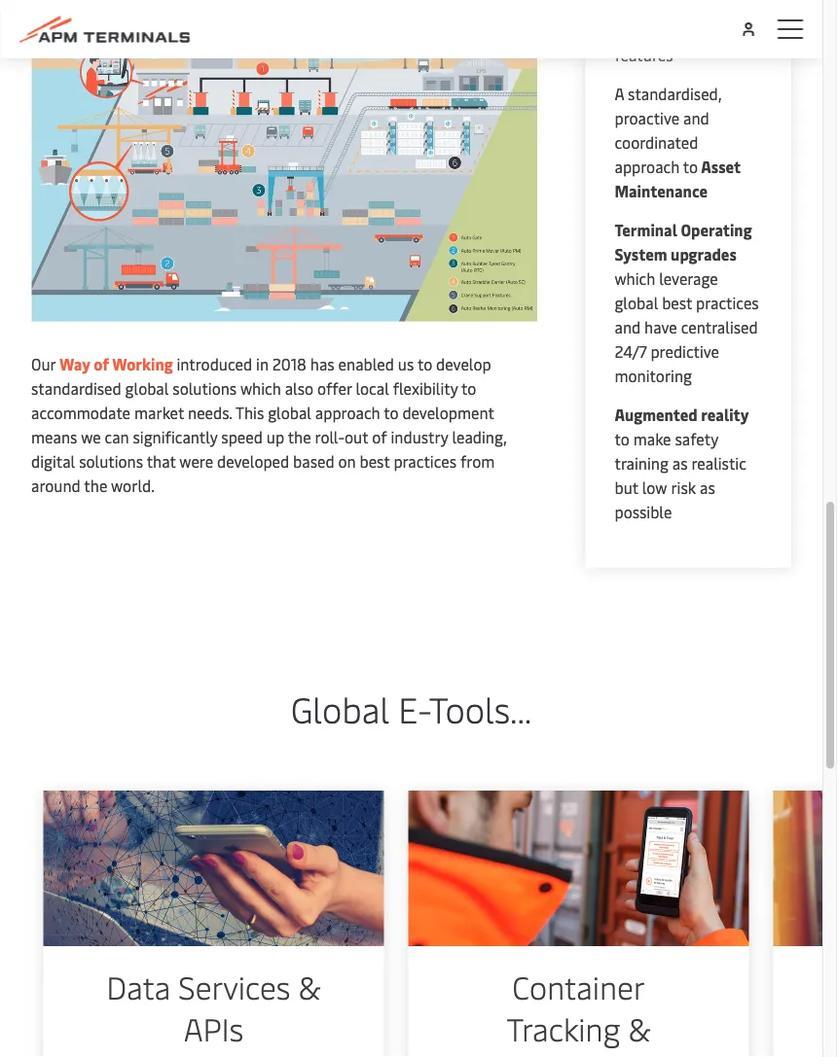 Task type: vqa. For each thing, say whether or not it's contained in the screenshot.
Notifications
yes



Task type: locate. For each thing, give the bounding box(es) containing it.
approach inside the a standardised, proactive and coordinated approach to
[[615, 156, 680, 177]]

global
[[615, 292, 658, 313], [125, 378, 169, 399], [268, 403, 311, 424]]

0 horizontal spatial best
[[360, 451, 390, 472]]

container tracking & notifications
[[491, 966, 666, 1058]]

speed
[[221, 427, 263, 448]]

as up risk
[[672, 453, 688, 474]]

apm terminals api - data transfer image
[[43, 791, 384, 947]]

global down the also
[[268, 403, 311, 424]]

1 vertical spatial and
[[615, 317, 641, 338]]

us
[[398, 354, 414, 375]]

0 vertical spatial best
[[662, 292, 692, 313]]

0 vertical spatial and
[[683, 108, 709, 128]]

realistic
[[691, 453, 746, 474]]

data services & apis link
[[43, 791, 384, 1058]]

asset
[[701, 156, 741, 177]]

operating
[[681, 219, 752, 240]]

1 horizontal spatial global
[[268, 403, 311, 424]]

0 horizontal spatial the
[[84, 476, 107, 496]]

develop
[[436, 354, 491, 375]]

0 vertical spatial approach
[[615, 156, 680, 177]]

1 vertical spatial approach
[[315, 403, 380, 424]]

1 horizontal spatial which
[[615, 268, 655, 289]]

the left world.
[[84, 476, 107, 496]]

0 horizontal spatial solutions
[[79, 451, 143, 472]]

centralised
[[681, 317, 758, 338]]

standardised
[[31, 378, 121, 399]]

solutions
[[173, 378, 237, 399], [79, 451, 143, 472]]

as
[[672, 453, 688, 474], [700, 477, 715, 498]]

digital
[[31, 451, 75, 472]]

1 vertical spatial global
[[125, 378, 169, 399]]

which down system in the top of the page
[[615, 268, 655, 289]]

make
[[633, 429, 671, 450]]

approach down coordinated
[[615, 156, 680, 177]]

& inside container tracking & notifications
[[628, 1008, 651, 1050]]

tracking
[[507, 1008, 620, 1050]]

to left "asset"
[[683, 156, 698, 177]]

0 vertical spatial as
[[672, 453, 688, 474]]

needs.
[[188, 403, 232, 424]]

approach up out on the left top
[[315, 403, 380, 424]]

system
[[615, 244, 667, 265]]

and inside terminal operating system upgrades which leverage global best practices and have centralised 24/7 predictive monitoring
[[615, 317, 641, 338]]

upgrades
[[671, 244, 737, 265]]

the
[[288, 427, 311, 448], [84, 476, 107, 496]]

0 vertical spatial of
[[94, 354, 109, 375]]

and
[[683, 108, 709, 128], [615, 317, 641, 338]]

practices down industry
[[394, 451, 456, 472]]

risk
[[671, 477, 696, 498]]

1 horizontal spatial &
[[628, 1008, 651, 1050]]

approach
[[615, 156, 680, 177], [315, 403, 380, 424]]

1 vertical spatial which
[[240, 378, 281, 399]]

which down in
[[240, 378, 281, 399]]

2 vertical spatial global
[[268, 403, 311, 424]]

data
[[106, 966, 170, 1008]]

of
[[94, 354, 109, 375], [372, 427, 387, 448]]

1 vertical spatial as
[[700, 477, 715, 498]]

& right tracking
[[628, 1008, 651, 1050]]

24/7
[[615, 341, 647, 362]]

e-
[[398, 686, 429, 733]]

services
[[178, 966, 290, 1008]]

1 vertical spatial practices
[[394, 451, 456, 472]]

maintenance
[[615, 181, 708, 201]]

roll-
[[315, 427, 345, 448]]

2018
[[272, 354, 306, 375]]

on
[[338, 451, 356, 472]]

global
[[291, 686, 389, 733]]

but
[[615, 477, 638, 498]]

1 horizontal spatial solutions
[[173, 378, 237, 399]]

best down leverage
[[662, 292, 692, 313]]

1 horizontal spatial practices
[[696, 292, 759, 313]]

solutions down the can
[[79, 451, 143, 472]]

from
[[460, 451, 495, 472]]

way of working link
[[59, 354, 173, 375]]

1 horizontal spatial best
[[662, 292, 692, 313]]

that
[[147, 451, 176, 472]]

to
[[683, 156, 698, 177], [417, 354, 432, 375], [461, 378, 476, 399], [384, 403, 399, 424], [615, 429, 629, 450]]

reality
[[701, 404, 749, 425]]

0 horizontal spatial which
[[240, 378, 281, 399]]

container tracking & notifications link
[[408, 791, 749, 1058]]

as right risk
[[700, 477, 715, 498]]

a
[[615, 83, 624, 104]]

a standardised, proactive and coordinated approach to
[[615, 83, 721, 177]]

global up have
[[615, 292, 658, 313]]

0 vertical spatial global
[[615, 292, 658, 313]]

0 vertical spatial practices
[[696, 292, 759, 313]]

the right up
[[288, 427, 311, 448]]

1 horizontal spatial the
[[288, 427, 311, 448]]

which
[[615, 268, 655, 289], [240, 378, 281, 399]]

enabled
[[338, 354, 394, 375]]

of right way
[[94, 354, 109, 375]]

flexibility
[[393, 378, 458, 399]]

of right out on the left top
[[372, 427, 387, 448]]

0 horizontal spatial and
[[615, 317, 641, 338]]

global inside terminal operating system upgrades which leverage global best practices and have centralised 24/7 predictive monitoring
[[615, 292, 658, 313]]

and down standardised,
[[683, 108, 709, 128]]

to left make
[[615, 429, 629, 450]]

and up 24/7
[[615, 317, 641, 338]]

&
[[298, 966, 321, 1008], [628, 1008, 651, 1050]]

practices up centralised
[[696, 292, 759, 313]]

& inside data services & apis
[[298, 966, 321, 1008]]

practices
[[696, 292, 759, 313], [394, 451, 456, 472]]

& right services
[[298, 966, 321, 1008]]

terminal operating system upgrades which leverage global best practices and have centralised 24/7 predictive monitoring
[[615, 219, 759, 386]]

global e-tools...
[[291, 686, 532, 733]]

best
[[662, 292, 692, 313], [360, 451, 390, 472]]

1 horizontal spatial of
[[372, 427, 387, 448]]

2 horizontal spatial global
[[615, 292, 658, 313]]

up
[[266, 427, 284, 448]]

0 vertical spatial solutions
[[173, 378, 237, 399]]

0 horizontal spatial practices
[[394, 451, 456, 472]]

best right on
[[360, 451, 390, 472]]

1 horizontal spatial as
[[700, 477, 715, 498]]

1 horizontal spatial and
[[683, 108, 709, 128]]

0 horizontal spatial approach
[[315, 403, 380, 424]]

1 vertical spatial of
[[372, 427, 387, 448]]

global down working at the left top of page
[[125, 378, 169, 399]]

based
[[293, 451, 334, 472]]

1 horizontal spatial approach
[[615, 156, 680, 177]]

0 vertical spatial which
[[615, 268, 655, 289]]

way
[[59, 354, 90, 375]]

solutions up the needs.
[[173, 378, 237, 399]]

0 horizontal spatial of
[[94, 354, 109, 375]]

0 horizontal spatial &
[[298, 966, 321, 1008]]

leverage
[[659, 268, 718, 289]]

tt image
[[408, 791, 749, 947]]

which inside 'introduced in 2018 has enabled us to develop standardised global solutions which also offer local flexibility to accommodate market needs. this global approach to development means we can significantly speed up the roll-out of industry leading, digital solutions that were developed based on best practices from around the world.'
[[240, 378, 281, 399]]

1 vertical spatial best
[[360, 451, 390, 472]]

terminal automation 1000 image
[[31, 37, 538, 322]]

world.
[[111, 476, 155, 496]]



Task type: describe. For each thing, give the bounding box(es) containing it.
can
[[105, 427, 129, 448]]

market
[[134, 403, 184, 424]]

& for tracking
[[628, 1008, 651, 1050]]

& for services
[[298, 966, 321, 1008]]

development
[[402, 403, 494, 424]]

offer
[[317, 378, 352, 399]]

predictive
[[651, 341, 719, 362]]

augmented
[[615, 404, 698, 425]]

introduced in 2018 has enabled us to develop standardised global solutions which also offer local flexibility to accommodate market needs. this global approach to development means we can significantly speed up the roll-out of industry leading, digital solutions that were developed based on best practices from around the world.
[[31, 354, 506, 496]]

to inside the a standardised, proactive and coordinated approach to
[[683, 156, 698, 177]]

monitoring
[[615, 365, 692, 386]]

our
[[31, 354, 56, 375]]

in
[[256, 354, 269, 375]]

0 vertical spatial the
[[288, 427, 311, 448]]

and inside the a standardised, proactive and coordinated approach to
[[683, 108, 709, 128]]

to down local
[[384, 403, 399, 424]]

working
[[112, 354, 173, 375]]

practices inside terminal operating system upgrades which leverage global best practices and have centralised 24/7 predictive monitoring
[[696, 292, 759, 313]]

significantly
[[133, 427, 217, 448]]

out
[[345, 427, 368, 448]]

safety
[[675, 429, 718, 450]]

to right us
[[417, 354, 432, 375]]

1 vertical spatial solutions
[[79, 451, 143, 472]]

augmented reality to make safety training as realistic but low risk as possible
[[615, 404, 749, 523]]

around
[[31, 476, 81, 496]]

local
[[356, 378, 389, 399]]

developed
[[217, 451, 289, 472]]

220816 apm terminals digital solutions image
[[773, 791, 837, 947]]

means
[[31, 427, 77, 448]]

has
[[310, 354, 335, 375]]

leading,
[[452, 427, 506, 448]]

terminal
[[615, 219, 677, 240]]

to inside augmented reality to make safety training as realistic but low risk as possible
[[615, 429, 629, 450]]

possible
[[615, 502, 672, 523]]

low
[[642, 477, 667, 498]]

coordinated
[[615, 132, 698, 153]]

this
[[235, 403, 264, 424]]

standardised,
[[628, 83, 721, 104]]

apis
[[184, 1008, 244, 1050]]

have
[[644, 317, 677, 338]]

which inside terminal operating system upgrades which leverage global best practices and have centralised 24/7 predictive monitoring
[[615, 268, 655, 289]]

practices inside 'introduced in 2018 has enabled us to develop standardised global solutions which also offer local flexibility to accommodate market needs. this global approach to development means we can significantly speed up the roll-out of industry leading, digital solutions that were developed based on best practices from around the world.'
[[394, 451, 456, 472]]

were
[[179, 451, 213, 472]]

0 horizontal spatial as
[[672, 453, 688, 474]]

of inside 'introduced in 2018 has enabled us to develop standardised global solutions which also offer local flexibility to accommodate market needs. this global approach to development means we can significantly speed up the roll-out of industry leading, digital solutions that were developed based on best practices from around the world.'
[[372, 427, 387, 448]]

to down develop
[[461, 378, 476, 399]]

best inside 'introduced in 2018 has enabled us to develop standardised global solutions which also offer local flexibility to accommodate market needs. this global approach to development means we can significantly speed up the roll-out of industry leading, digital solutions that were developed based on best practices from around the world.'
[[360, 451, 390, 472]]

also
[[285, 378, 313, 399]]

0 horizontal spatial global
[[125, 378, 169, 399]]

data services & apis
[[106, 966, 321, 1050]]

container
[[512, 966, 645, 1008]]

industry
[[391, 427, 448, 448]]

our way of working
[[31, 354, 173, 375]]

1 vertical spatial the
[[84, 476, 107, 496]]

notifications
[[491, 1050, 666, 1058]]

asset maintenance
[[615, 156, 741, 201]]

accommodate
[[31, 403, 130, 424]]

proactive
[[615, 108, 679, 128]]

we
[[81, 427, 101, 448]]

introduced
[[177, 354, 252, 375]]

training
[[615, 453, 669, 474]]

best inside terminal operating system upgrades which leverage global best practices and have centralised 24/7 predictive monitoring
[[662, 292, 692, 313]]

tools...
[[429, 686, 532, 733]]

approach inside 'introduced in 2018 has enabled us to develop standardised global solutions which also offer local flexibility to accommodate market needs. this global approach to development means we can significantly speed up the roll-out of industry leading, digital solutions that were developed based on best practices from around the world.'
[[315, 403, 380, 424]]



